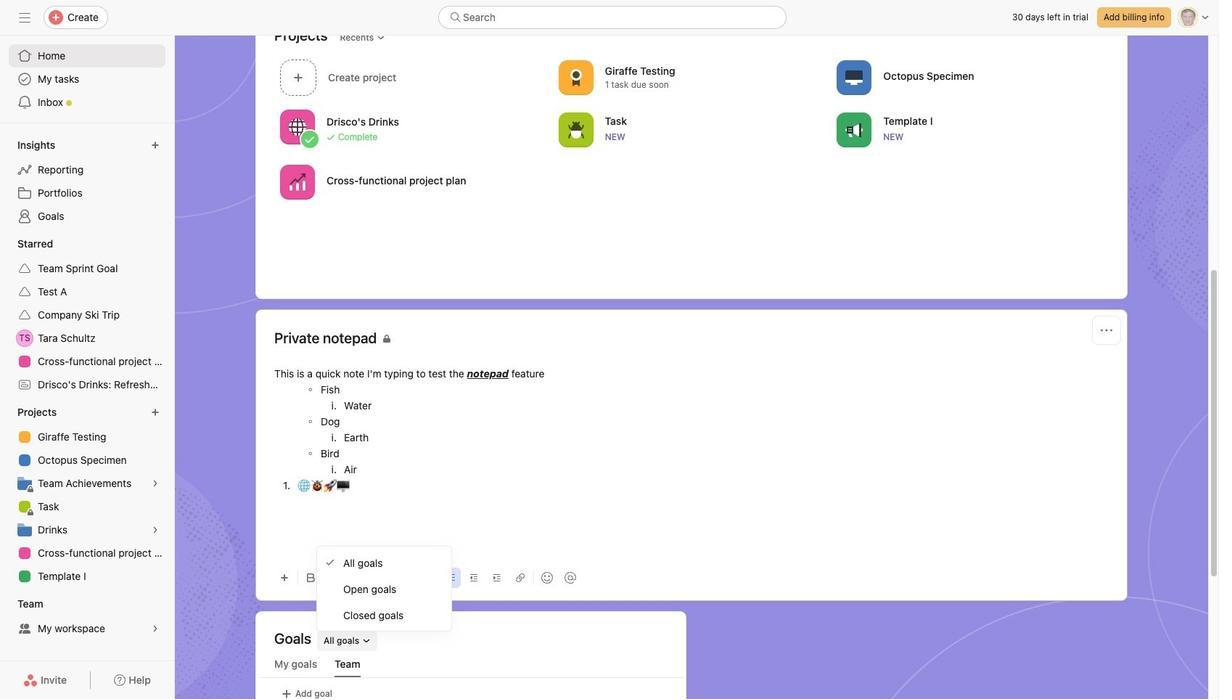 Task type: describe. For each thing, give the bounding box(es) containing it.
new insights image
[[151, 141, 160, 150]]

link image
[[516, 573, 525, 582]]

hide sidebar image
[[19, 12, 30, 23]]

emoji image
[[542, 572, 553, 584]]

global element
[[0, 36, 174, 123]]

decrease list indent image
[[470, 573, 478, 582]]

computer image
[[846, 69, 863, 86]]

graph image
[[289, 173, 306, 191]]

insights element
[[0, 132, 174, 231]]

increase list indent image
[[493, 573, 502, 582]]

new project or portfolio image
[[151, 408, 160, 417]]

bold image
[[307, 573, 316, 582]]

see details, my workspace image
[[151, 624, 160, 633]]

ribbon image
[[567, 69, 585, 86]]

at mention image
[[565, 572, 576, 584]]

teams element
[[0, 591, 174, 643]]



Task type: locate. For each thing, give the bounding box(es) containing it.
list box
[[438, 6, 787, 29]]

toolbar
[[274, 561, 1109, 594]]

megaphone image
[[846, 121, 863, 138]]

projects element
[[0, 399, 174, 591]]

numbered list image
[[446, 573, 455, 582]]

globe image
[[289, 118, 306, 135]]

bug image
[[567, 121, 585, 138]]

insert an object image
[[280, 573, 289, 582]]

see details, drinks image
[[151, 526, 160, 534]]

see details, team achievements image
[[151, 479, 160, 488]]

starred element
[[0, 231, 174, 399]]

document
[[274, 366, 1109, 555]]



Task type: vqa. For each thing, say whether or not it's contained in the screenshot.
Toolbar
yes



